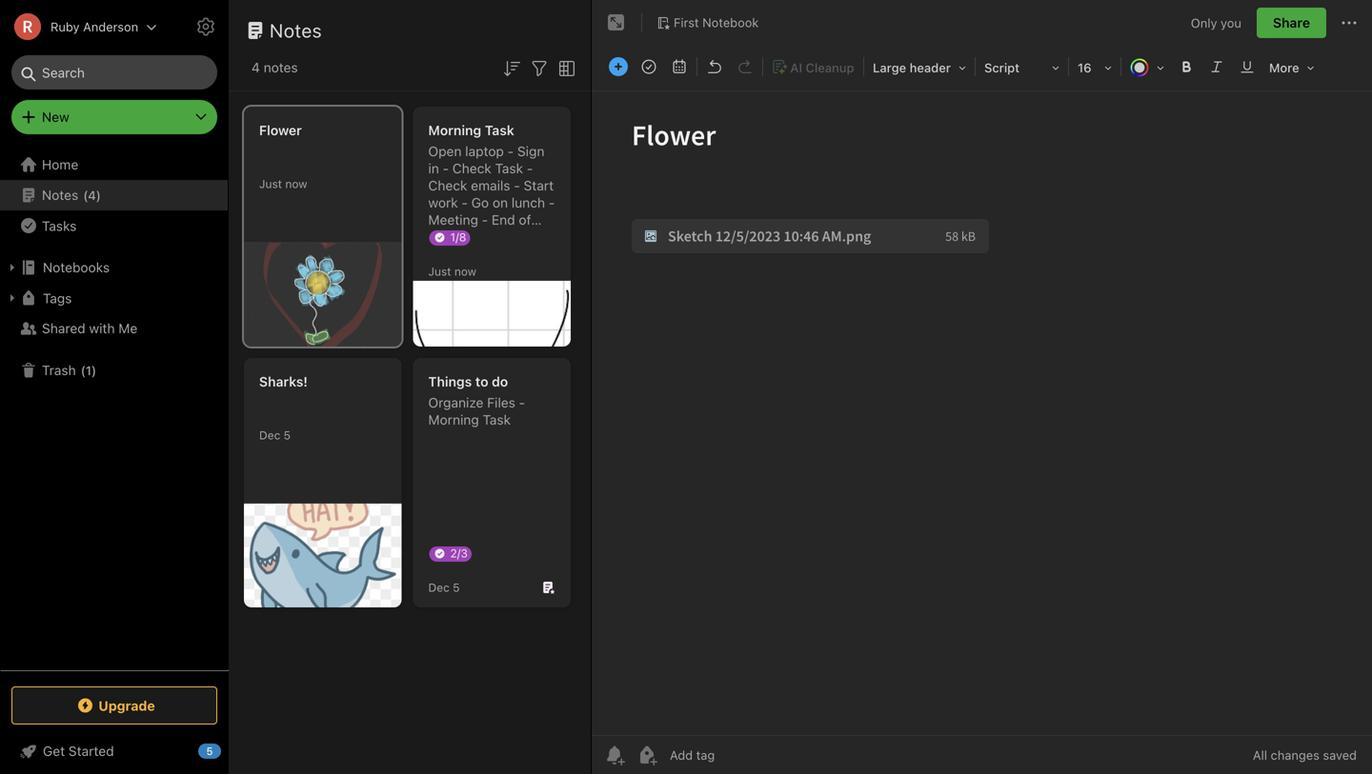 Task type: vqa. For each thing, say whether or not it's contained in the screenshot.
right 5
yes



Task type: describe. For each thing, give the bounding box(es) containing it.
- right in
[[443, 161, 449, 176]]

- down go
[[482, 212, 488, 228]]

thumbnail image for things to do organize files - morning task
[[244, 504, 402, 608]]

tasks
[[42, 218, 77, 234]]

day
[[428, 229, 451, 245]]

notes for notes ( 4 )
[[42, 187, 78, 203]]

- down start
[[549, 195, 555, 211]]

bold image
[[1173, 53, 1200, 80]]

0 horizontal spatial just
[[259, 177, 282, 191]]

0 vertical spatial 4
[[252, 60, 260, 75]]

2 horizontal spatial 5
[[453, 581, 460, 595]]

lunch
[[512, 195, 545, 211]]

1
[[86, 363, 92, 378]]

More actions field
[[1338, 8, 1361, 38]]

get
[[43, 744, 65, 760]]

0 horizontal spatial dec 5
[[259, 429, 291, 442]]

only you
[[1191, 15, 1242, 30]]

shared with me link
[[0, 314, 228, 344]]

Font family field
[[978, 53, 1067, 81]]

calendar event image
[[666, 53, 693, 80]]

2/3
[[450, 547, 468, 560]]

notes
[[264, 60, 298, 75]]

start
[[524, 178, 554, 193]]

in
[[428, 161, 439, 176]]

Font color field
[[1124, 53, 1171, 81]]

- up lunch
[[514, 178, 520, 193]]

) for trash
[[92, 363, 96, 378]]

More field
[[1263, 53, 1322, 81]]

1 vertical spatial dec
[[428, 581, 450, 595]]

expand notebooks image
[[5, 260, 20, 275]]

more actions image
[[1338, 11, 1361, 34]]

Add tag field
[[668, 748, 811, 764]]

files
[[487, 395, 516, 411]]

new button
[[11, 100, 217, 134]]

italic image
[[1204, 53, 1231, 80]]

all
[[1253, 749, 1268, 763]]

tags
[[43, 290, 72, 306]]

first
[[674, 15, 699, 30]]

tasks button
[[0, 211, 228, 241]]

thumbnail image for morning task open laptop - sign in - check task - check emails - start work - go on lunch - meeting - end of day
[[244, 243, 402, 347]]

click to collapse image
[[222, 740, 236, 763]]

shared
[[42, 321, 86, 336]]

do
[[492, 374, 508, 390]]

script
[[985, 61, 1020, 75]]

large header
[[873, 61, 951, 75]]

things
[[428, 374, 472, 390]]

0 horizontal spatial dec
[[259, 429, 281, 442]]

of
[[519, 212, 531, 228]]

ruby
[[51, 20, 80, 34]]

Search text field
[[25, 55, 204, 90]]

end
[[492, 212, 515, 228]]

organize
[[428, 395, 484, 411]]

me
[[118, 321, 137, 336]]

task inside things to do organize files - morning task
[[483, 412, 511, 428]]

- down sign
[[527, 161, 533, 176]]

first notebook button
[[650, 10, 766, 36]]

home
[[42, 157, 78, 173]]

( for notes
[[83, 188, 88, 202]]

shared with me
[[42, 321, 137, 336]]

notebook
[[703, 15, 759, 30]]

morning task open laptop - sign in - check task - check emails - start work - go on lunch - meeting - end of day
[[428, 122, 555, 245]]

note window element
[[592, 0, 1373, 775]]

Font size field
[[1071, 53, 1119, 81]]

morning inside things to do organize files - morning task
[[428, 412, 479, 428]]

saved
[[1323, 749, 1357, 763]]

underline image
[[1234, 53, 1261, 80]]



Task type: locate. For each thing, give the bounding box(es) containing it.
notebooks
[[43, 260, 110, 275]]

task up emails
[[495, 161, 523, 176]]

task down files
[[483, 412, 511, 428]]

morning inside the morning task open laptop - sign in - check task - check emails - start work - go on lunch - meeting - end of day
[[428, 122, 482, 138]]

share
[[1273, 15, 1311, 31]]

5
[[284, 429, 291, 442], [453, 581, 460, 595], [206, 746, 213, 758]]

Add filters field
[[528, 55, 551, 80]]

flower
[[259, 122, 302, 138]]

4 left notes
[[252, 60, 260, 75]]

settings image
[[194, 15, 217, 38]]

add filters image
[[528, 57, 551, 80]]

dec 5 down 2/3
[[428, 581, 460, 595]]

1 vertical spatial (
[[81, 363, 86, 378]]

4 down home link
[[88, 188, 96, 202]]

1 vertical spatial 5
[[453, 581, 460, 595]]

0 vertical spatial (
[[83, 188, 88, 202]]

with
[[89, 321, 115, 336]]

things to do organize files - morning task
[[428, 374, 525, 428]]

-
[[508, 143, 514, 159], [443, 161, 449, 176], [527, 161, 533, 176], [514, 178, 520, 193], [462, 195, 468, 211], [549, 195, 555, 211], [482, 212, 488, 228], [519, 395, 525, 411]]

0 vertical spatial now
[[285, 177, 307, 191]]

- left go
[[462, 195, 468, 211]]

on
[[493, 195, 508, 211]]

morning up open
[[428, 122, 482, 138]]

just down flower
[[259, 177, 282, 191]]

1 horizontal spatial 4
[[252, 60, 260, 75]]

1 vertical spatial )
[[92, 363, 96, 378]]

1 vertical spatial task
[[495, 161, 523, 176]]

4 inside notes ( 4 )
[[88, 188, 96, 202]]

just down day
[[428, 265, 451, 278]]

0 vertical spatial check
[[453, 161, 492, 176]]

share button
[[1257, 8, 1327, 38]]

notes
[[270, 19, 322, 41], [42, 187, 78, 203]]

work
[[428, 195, 458, 211]]

dec 5 down sharks!
[[259, 429, 291, 442]]

just now down 1/8
[[428, 265, 477, 278]]

tags button
[[0, 283, 228, 314]]

0 vertical spatial just
[[259, 177, 282, 191]]

header
[[910, 61, 951, 75]]

sharks!
[[259, 374, 308, 390]]

1 horizontal spatial dec
[[428, 581, 450, 595]]

trash
[[42, 363, 76, 378]]

1 horizontal spatial notes
[[270, 19, 322, 41]]

only
[[1191, 15, 1218, 30]]

upgrade
[[98, 698, 155, 714]]

) down home link
[[96, 188, 101, 202]]

dec 5
[[259, 429, 291, 442], [428, 581, 460, 595]]

) for notes
[[96, 188, 101, 202]]

you
[[1221, 15, 1242, 30]]

5 inside help and learning task checklist field
[[206, 746, 213, 758]]

( inside the trash ( 1 )
[[81, 363, 86, 378]]

expand tags image
[[5, 291, 20, 306]]

just
[[259, 177, 282, 191], [428, 265, 451, 278]]

check down laptop
[[453, 161, 492, 176]]

0 vertical spatial )
[[96, 188, 101, 202]]

0 vertical spatial dec
[[259, 429, 281, 442]]

- right files
[[519, 395, 525, 411]]

anderson
[[83, 20, 138, 34]]

0 vertical spatial just now
[[259, 177, 307, 191]]

changes
[[1271, 749, 1320, 763]]

notes inside tree
[[42, 187, 78, 203]]

large
[[873, 61, 907, 75]]

go
[[472, 195, 489, 211]]

task
[[485, 122, 515, 138], [495, 161, 523, 176], [483, 412, 511, 428]]

thumbnail image
[[244, 243, 402, 347], [413, 281, 571, 347], [244, 504, 402, 608]]

(
[[83, 188, 88, 202], [81, 363, 86, 378]]

1 vertical spatial 4
[[88, 188, 96, 202]]

0 horizontal spatial notes
[[42, 187, 78, 203]]

now down 1/8
[[455, 265, 477, 278]]

task image
[[636, 53, 662, 80]]

( right trash
[[81, 363, 86, 378]]

just now
[[259, 177, 307, 191], [428, 265, 477, 278]]

2 morning from the top
[[428, 412, 479, 428]]

1/8
[[450, 231, 466, 244]]

0 vertical spatial morning
[[428, 122, 482, 138]]

1 horizontal spatial 5
[[284, 429, 291, 442]]

ruby anderson
[[51, 20, 138, 34]]

Insert field
[[604, 53, 633, 80]]

task up laptop
[[485, 122, 515, 138]]

0 horizontal spatial just now
[[259, 177, 307, 191]]

now
[[285, 177, 307, 191], [455, 265, 477, 278]]

0 vertical spatial 5
[[284, 429, 291, 442]]

notes down home
[[42, 187, 78, 203]]

home link
[[0, 150, 229, 180]]

2 vertical spatial 5
[[206, 746, 213, 758]]

all changes saved
[[1253, 749, 1357, 763]]

) right trash
[[92, 363, 96, 378]]

1 horizontal spatial just now
[[428, 265, 477, 278]]

get started
[[43, 744, 114, 760]]

Heading level field
[[866, 53, 973, 81]]

( for trash
[[81, 363, 86, 378]]

new
[[42, 109, 69, 125]]

meeting
[[428, 212, 478, 228]]

) inside the trash ( 1 )
[[92, 363, 96, 378]]

- inside things to do organize files - morning task
[[519, 395, 525, 411]]

1 vertical spatial just
[[428, 265, 451, 278]]

1 vertical spatial morning
[[428, 412, 479, 428]]

expand note image
[[605, 11, 628, 34]]

notes ( 4 )
[[42, 187, 101, 203]]

4 notes
[[252, 60, 298, 75]]

4
[[252, 60, 260, 75], [88, 188, 96, 202]]

undo image
[[702, 53, 728, 80]]

morning
[[428, 122, 482, 138], [428, 412, 479, 428]]

tree containing home
[[0, 150, 229, 670]]

now down flower
[[285, 177, 307, 191]]

0 horizontal spatial now
[[285, 177, 307, 191]]

5 down sharks!
[[284, 429, 291, 442]]

0 vertical spatial task
[[485, 122, 515, 138]]

Account field
[[0, 8, 157, 46]]

1 vertical spatial check
[[428, 178, 467, 193]]

laptop
[[465, 143, 504, 159]]

Help and Learning task checklist field
[[0, 737, 229, 767]]

- left sign
[[508, 143, 514, 159]]

started
[[69, 744, 114, 760]]

check
[[453, 161, 492, 176], [428, 178, 467, 193]]

0 horizontal spatial 4
[[88, 188, 96, 202]]

1 vertical spatial notes
[[42, 187, 78, 203]]

add a reminder image
[[603, 744, 626, 767]]

) inside notes ( 4 )
[[96, 188, 101, 202]]

emails
[[471, 178, 510, 193]]

)
[[96, 188, 101, 202], [92, 363, 96, 378]]

upgrade button
[[11, 687, 217, 725]]

open
[[428, 143, 462, 159]]

1 horizontal spatial just
[[428, 265, 451, 278]]

0 horizontal spatial 5
[[206, 746, 213, 758]]

1 horizontal spatial now
[[455, 265, 477, 278]]

add tag image
[[636, 744, 659, 767]]

notes for notes
[[270, 19, 322, 41]]

trash ( 1 )
[[42, 363, 96, 378]]

1 morning from the top
[[428, 122, 482, 138]]

2 vertical spatial task
[[483, 412, 511, 428]]

Note Editor text field
[[592, 92, 1373, 736]]

0 vertical spatial notes
[[270, 19, 322, 41]]

to
[[475, 374, 489, 390]]

tree
[[0, 150, 229, 670]]

1 vertical spatial just now
[[428, 265, 477, 278]]

View options field
[[551, 55, 579, 80]]

1 vertical spatial now
[[455, 265, 477, 278]]

sign
[[518, 143, 545, 159]]

just now down flower
[[259, 177, 307, 191]]

1 vertical spatial dec 5
[[428, 581, 460, 595]]

check up work
[[428, 178, 467, 193]]

1 horizontal spatial dec 5
[[428, 581, 460, 595]]

dec
[[259, 429, 281, 442], [428, 581, 450, 595]]

first notebook
[[674, 15, 759, 30]]

16
[[1078, 61, 1092, 75]]

( down home link
[[83, 188, 88, 202]]

more
[[1270, 61, 1300, 75]]

notebooks link
[[0, 253, 228, 283]]

Sort options field
[[500, 55, 523, 80]]

0 vertical spatial dec 5
[[259, 429, 291, 442]]

morning down 'organize'
[[428, 412, 479, 428]]

5 down 2/3
[[453, 581, 460, 595]]

( inside notes ( 4 )
[[83, 188, 88, 202]]

5 left click to collapse image on the bottom left of the page
[[206, 746, 213, 758]]

notes up notes
[[270, 19, 322, 41]]

None search field
[[25, 55, 204, 90]]



